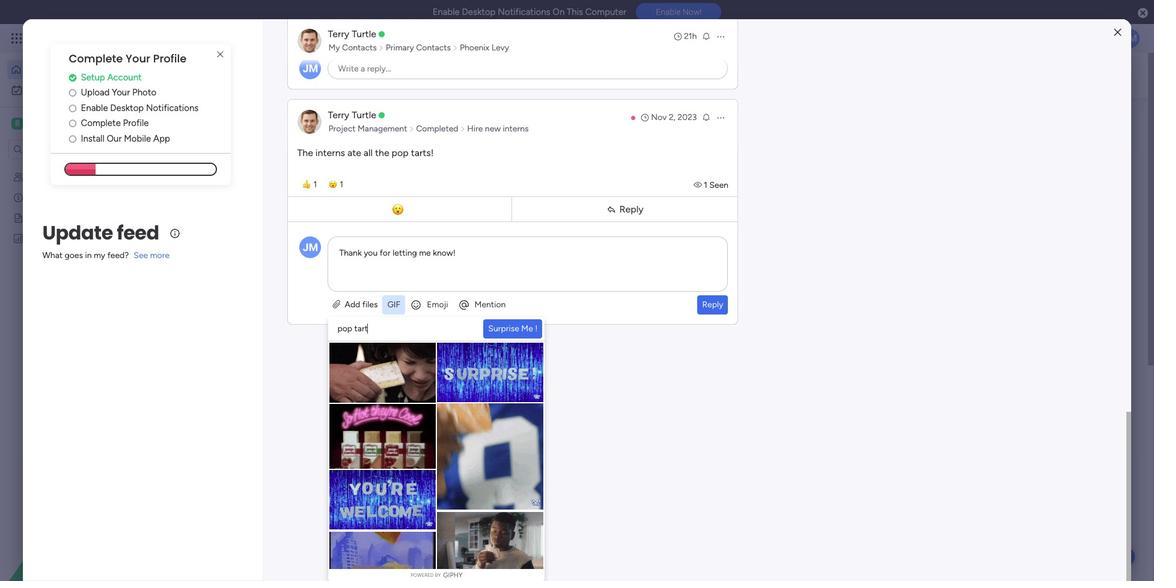 Task type: locate. For each thing, give the bounding box(es) containing it.
circle o image left install
[[69, 135, 77, 144]]

2 terry turtle link from the top
[[328, 109, 376, 121]]

0 vertical spatial slider arrow image
[[453, 42, 458, 54]]

lottie animation element
[[580, 53, 917, 99], [0, 460, 153, 582]]

help button
[[1093, 548, 1135, 567]]

profile up "setup account" link
[[153, 51, 187, 66]]

0 vertical spatial show all button
[[536, 313, 577, 333]]

1 horizontal spatial 1
[[340, 179, 343, 190]]

0 horizontal spatial profile
[[123, 118, 149, 129]]

0 horizontal spatial desktop
[[110, 103, 144, 113]]

0 vertical spatial slider arrow image
[[379, 42, 384, 54]]

1 vertical spatial my contacts
[[28, 172, 77, 182]]

1 circle o image from the top
[[69, 119, 77, 128]]

my work option
[[7, 81, 146, 100]]

turtle for management
[[352, 109, 376, 121]]

0 horizontal spatial basic
[[28, 118, 51, 129]]

home
[[26, 64, 49, 75]]

terry turtle link for contacts
[[328, 28, 376, 40]]

the interns ate all the pop tarts!
[[297, 147, 434, 159]]

0 vertical spatial see
[[210, 33, 225, 43]]

enable left now!
[[656, 7, 681, 17]]

1 horizontal spatial 1 button
[[324, 177, 348, 192]]

0 horizontal spatial lottie animation image
[[0, 460, 153, 582]]

show all button right me
[[536, 313, 577, 333]]

my down home
[[28, 85, 39, 95]]

emoji
[[427, 300, 448, 310]]

public board image for new form
[[402, 469, 416, 482]]

2 show all from the top
[[541, 525, 572, 535]]

phoenix
[[460, 43, 489, 53]]

1 down the interns ate all the pop tarts!
[[340, 179, 343, 190]]

enable desktop notifications on this computer
[[433, 7, 626, 17]]

0 vertical spatial crm
[[53, 118, 74, 129]]

hire new interns
[[467, 124, 529, 134]]

work
[[97, 31, 119, 45], [41, 85, 60, 95], [252, 489, 270, 499], [417, 489, 436, 499]]

lottie animation image
[[580, 53, 917, 99], [0, 460, 153, 582]]

slider arrow image left primary
[[379, 42, 384, 54]]

crm inside workspace selection element
[[53, 118, 74, 129]]

circle o image inside enable desktop notifications "link"
[[69, 104, 77, 113]]

0 vertical spatial terry turtle
[[328, 28, 376, 40]]

hire
[[467, 124, 483, 134]]

update
[[42, 220, 113, 247], [239, 555, 275, 568]]

circle o image inside complete profile link
[[69, 119, 77, 128]]

0 vertical spatial interns
[[503, 124, 529, 134]]

1 vertical spatial lottie animation element
[[0, 460, 153, 582]]

1 vertical spatial reply button
[[697, 296, 728, 315]]

enable for enable desktop notifications
[[81, 103, 108, 113]]

2 vertical spatial my contacts
[[254, 469, 311, 481]]

jeremy!
[[266, 64, 296, 74]]

1 vertical spatial terry turtle link
[[328, 109, 376, 121]]

1 vertical spatial slider arrow image
[[409, 123, 414, 135]]

profile up mobile
[[123, 118, 149, 129]]

1 button down the
[[298, 177, 322, 192]]

0 horizontal spatial lottie animation element
[[0, 460, 153, 582]]

1 horizontal spatial see
[[210, 33, 225, 43]]

0 horizontal spatial slider arrow image
[[453, 42, 458, 54]]

1 vertical spatial notifications
[[146, 103, 199, 113]]

levy
[[492, 43, 509, 53]]

project management
[[328, 124, 407, 134]]

circle o image up search in workspace field
[[69, 119, 77, 128]]

0 horizontal spatial 1 button
[[298, 177, 322, 192]]

getting
[[28, 213, 57, 223]]

morning,
[[231, 64, 264, 74]]

2 horizontal spatial management
[[438, 489, 487, 499]]

1 vertical spatial profile
[[123, 118, 149, 129]]

terry turtle up my contacts link
[[328, 28, 376, 40]]

show all button
[[536, 313, 577, 333], [536, 521, 577, 540]]

reminder image left options icon
[[702, 31, 711, 41]]

tasks
[[295, 123, 321, 136]]

workspaces
[[406, 76, 457, 87]]

0 horizontal spatial interns
[[316, 147, 345, 159]]

terry up my contacts link
[[328, 28, 349, 40]]

1 terry turtle link from the top
[[328, 28, 376, 40]]

b
[[15, 118, 20, 129]]

close my private tasks image
[[222, 122, 236, 136]]

circle o image
[[69, 89, 77, 98], [69, 104, 77, 113]]

0 vertical spatial your
[[126, 51, 150, 66]]

slider arrow image for management
[[409, 123, 414, 135]]

quickly
[[207, 76, 240, 87]]

desktop down the upload your photo
[[110, 103, 144, 113]]

1 button down ate
[[324, 177, 348, 192]]

desktop up phoenix in the left top of the page
[[462, 7, 496, 17]]

0 vertical spatial all
[[364, 147, 373, 159]]

1 vertical spatial your
[[112, 87, 130, 98]]

notifications inside "link"
[[146, 103, 199, 113]]

all
[[364, 147, 373, 159], [564, 318, 572, 328], [564, 525, 572, 535]]

all for 2nd show all 'button'
[[564, 525, 572, 535]]

desktop inside "link"
[[110, 103, 144, 113]]

slider arrow image left phoenix in the left top of the page
[[453, 42, 458, 54]]

0 vertical spatial desktop
[[462, 7, 496, 17]]

turtle for contacts
[[352, 28, 376, 40]]

0 vertical spatial show all
[[541, 318, 572, 328]]

1 circle o image from the top
[[69, 89, 77, 98]]

1 horizontal spatial feed
[[278, 555, 300, 568]]

enable
[[433, 7, 460, 17], [656, 7, 681, 17], [81, 103, 108, 113]]

slider arrow image left hire
[[460, 123, 465, 135]]

0 vertical spatial lottie animation image
[[580, 53, 917, 99]]

show all down workspace
[[541, 525, 572, 535]]

1 vertical spatial circle o image
[[69, 135, 77, 144]]

1 1 button from the left
[[298, 177, 322, 192]]

1 vertical spatial show
[[541, 525, 562, 535]]

interns left ate
[[316, 147, 345, 159]]

terry turtle
[[328, 28, 376, 40], [328, 109, 376, 121]]

(inbox)
[[303, 555, 339, 568]]

component image
[[402, 488, 413, 498]]

0 vertical spatial notifications
[[498, 7, 550, 17]]

emoji button
[[405, 296, 453, 315]]

my contacts up work management > basic crm at left bottom
[[254, 469, 311, 481]]

crm down add to favorites icon
[[353, 489, 372, 499]]

1 vertical spatial reminder image
[[702, 112, 711, 122]]

1 horizontal spatial notifications
[[498, 7, 550, 17]]

enable inside button
[[656, 7, 681, 17]]

see left more
[[134, 251, 148, 261]]

desktop
[[462, 7, 496, 17], [110, 103, 144, 113]]

terry for project
[[328, 109, 349, 121]]

letting
[[393, 248, 417, 258]]

monday work management
[[54, 31, 187, 45]]

list box
[[0, 164, 153, 411]]

enable up the primary contacts
[[433, 7, 460, 17]]

0 horizontal spatial notifications
[[146, 103, 199, 113]]

0 vertical spatial circle o image
[[69, 89, 77, 98]]

1 vertical spatial terry turtle
[[328, 109, 376, 121]]

1 horizontal spatial slider arrow image
[[409, 123, 414, 135]]

form
[[443, 469, 466, 481]]

add files
[[343, 300, 378, 310]]

management
[[121, 31, 187, 45], [272, 489, 322, 499], [438, 489, 487, 499]]

reminder image
[[702, 31, 711, 41], [702, 112, 711, 122]]

tarts!
[[411, 147, 434, 159]]

2 vertical spatial all
[[564, 525, 572, 535]]

21h up my contacts link
[[335, 26, 348, 37]]

notifications down upload your photo link
[[146, 103, 199, 113]]

your up "setup account" link
[[126, 51, 150, 66]]

my contacts
[[328, 43, 377, 53], [28, 172, 77, 182], [254, 469, 311, 481]]

show right the !
[[541, 318, 562, 328]]

feed?
[[107, 251, 129, 261]]

2 horizontal spatial enable
[[656, 7, 681, 17]]

1 vertical spatial slider arrow image
[[460, 123, 465, 135]]

quick search results list box
[[222, 362, 891, 521]]

management for work management > main workspace
[[438, 489, 487, 499]]

0 vertical spatial lottie animation element
[[580, 53, 917, 99]]

update feed
[[42, 220, 159, 247]]

seen
[[709, 180, 728, 191]]

update for update feed (inbox)
[[239, 555, 275, 568]]

basic inside quick search results list box
[[331, 489, 351, 499]]

turtle up my contacts link
[[352, 28, 376, 40]]

0 horizontal spatial >
[[324, 489, 329, 499]]

0 vertical spatial profile
[[153, 51, 187, 66]]

1 vertical spatial feed
[[278, 555, 300, 568]]

your for photo
[[112, 87, 130, 98]]

public board image up public dashboard icon on the left top
[[13, 212, 24, 224]]

access
[[242, 76, 272, 87]]

my right the close my private tasks icon
[[239, 123, 254, 136]]

mobile
[[124, 133, 151, 144]]

Find a GIF... text field
[[328, 317, 476, 341]]

2 show from the top
[[541, 525, 562, 535]]

upload your photo
[[81, 87, 156, 98]]

2 terry from the top
[[328, 109, 349, 121]]

your down account
[[112, 87, 130, 98]]

slider arrow image
[[453, 42, 458, 54], [460, 123, 465, 135]]

circle o image down check circle image
[[69, 89, 77, 98]]

2 terry turtle from the top
[[328, 109, 376, 121]]

enable now!
[[656, 7, 702, 17]]

my work
[[28, 85, 60, 95]]

contacts right primary
[[416, 43, 451, 53]]

my up deal
[[28, 172, 40, 182]]

1 horizontal spatial lottie animation element
[[580, 53, 917, 99]]

circle o image for enable
[[69, 104, 77, 113]]

terry up the project
[[328, 109, 349, 121]]

2 reminder image from the top
[[702, 112, 711, 122]]

public dashboard image
[[13, 233, 24, 244]]

2 > from the left
[[489, 489, 495, 499]]

my
[[328, 43, 340, 53], [28, 85, 39, 95], [239, 123, 254, 136], [28, 172, 40, 182], [254, 469, 268, 481]]

2 circle o image from the top
[[69, 104, 77, 113]]

1 horizontal spatial lottie animation image
[[580, 53, 917, 99]]

circle o image inside "install our mobile app" 'link'
[[69, 135, 77, 144]]

now!
[[683, 7, 702, 17]]

public board image inside quick search results list box
[[402, 469, 416, 482]]

1 show from the top
[[541, 318, 562, 328]]

0 horizontal spatial crm
[[53, 118, 74, 129]]

0 vertical spatial reply
[[620, 203, 644, 215]]

my contacts down 2
[[328, 43, 377, 53]]

0 vertical spatial update
[[42, 220, 113, 247]]

my up write
[[328, 43, 340, 53]]

turtle up project management in the left of the page
[[352, 109, 376, 121]]

the
[[297, 147, 313, 159]]

0 horizontal spatial slider arrow image
[[379, 42, 384, 54]]

see up dapulse x slim icon
[[210, 33, 225, 43]]

1 down tasks in the left of the page
[[313, 179, 317, 190]]

terry turtle link
[[328, 28, 376, 40], [328, 109, 376, 121]]

show down workspace
[[541, 525, 562, 535]]

notifications left on
[[498, 7, 550, 17]]

contacts
[[342, 43, 377, 53], [416, 43, 451, 53], [42, 172, 77, 182], [270, 469, 311, 481]]

21h
[[335, 26, 348, 37], [684, 31, 697, 41]]

0 vertical spatial turtle
[[352, 28, 376, 40]]

dapulse x slim image
[[213, 47, 227, 62]]

0 vertical spatial terry turtle link
[[328, 28, 376, 40]]

0 horizontal spatial reply
[[620, 203, 644, 215]]

all for 1st show all 'button' from the top of the page
[[564, 318, 572, 328]]

show for 2nd show all 'button'
[[541, 525, 562, 535]]

enable down upload
[[81, 103, 108, 113]]

0 vertical spatial terry
[[328, 28, 349, 40]]

1 vertical spatial basic
[[331, 489, 351, 499]]

> for basic
[[324, 489, 329, 499]]

2 circle o image from the top
[[69, 135, 77, 144]]

deal tracker
[[28, 192, 74, 203]]

1 horizontal spatial basic
[[331, 489, 351, 499]]

1 terry from the top
[[328, 28, 349, 40]]

1 horizontal spatial slider arrow image
[[460, 123, 465, 135]]

1 horizontal spatial management
[[272, 489, 322, 499]]

1 horizontal spatial my contacts
[[254, 469, 311, 481]]

1 horizontal spatial update
[[239, 555, 275, 568]]

complete up setup
[[69, 51, 123, 66]]

account
[[107, 72, 142, 83]]

complete up install
[[81, 118, 121, 129]]

show all right the !
[[541, 318, 572, 328]]

desktop for enable desktop notifications
[[110, 103, 144, 113]]

1 horizontal spatial >
[[489, 489, 495, 499]]

1 terry turtle from the top
[[328, 28, 376, 40]]

1 vertical spatial turtle
[[352, 109, 376, 121]]

0 vertical spatial complete
[[69, 51, 123, 66]]

recently visited
[[239, 348, 319, 361]]

reply
[[620, 203, 644, 215], [702, 300, 723, 310]]

contacts up work management > basic crm at left bottom
[[270, 469, 311, 481]]

0 horizontal spatial my contacts
[[28, 172, 77, 182]]

option
[[0, 166, 153, 169]]

1 show all from the top
[[541, 318, 572, 328]]

1 turtle from the top
[[352, 28, 376, 40]]

1 vertical spatial show all
[[541, 525, 572, 535]]

slider arrow image for primary contacts
[[453, 42, 458, 54]]

2023
[[678, 112, 697, 123]]

basic crm
[[28, 118, 74, 129]]

1 vertical spatial complete
[[81, 118, 121, 129]]

1 vertical spatial desktop
[[110, 103, 144, 113]]

circle o image inside upload your photo link
[[69, 89, 77, 98]]

0 horizontal spatial enable
[[81, 103, 108, 113]]

primary contacts
[[386, 43, 451, 53]]

interns right new on the left top of the page
[[503, 124, 529, 134]]

feed up see more link
[[117, 220, 159, 247]]

nov 2, 2023
[[651, 112, 697, 123]]

terry for my
[[328, 28, 349, 40]]

1 button
[[298, 177, 322, 192], [324, 177, 348, 192]]

goes
[[65, 251, 83, 261]]

my inside quick search results list box
[[254, 469, 268, 481]]

my up work management > basic crm at left bottom
[[254, 469, 268, 481]]

1 left seen
[[704, 180, 707, 191]]

reminder image left options image
[[702, 112, 711, 122]]

0 vertical spatial show
[[541, 318, 562, 328]]

1 vertical spatial reply
[[702, 300, 723, 310]]

crm up search in workspace field
[[53, 118, 74, 129]]

1 > from the left
[[324, 489, 329, 499]]

slider arrow image left the completed
[[409, 123, 414, 135]]

show all button down workspace
[[536, 521, 577, 540]]

show all
[[541, 318, 572, 328], [541, 525, 572, 535]]

terry
[[328, 28, 349, 40], [328, 109, 349, 121]]

1 for second 1 button from right
[[313, 179, 317, 190]]

feed
[[117, 220, 159, 247], [278, 555, 300, 568]]

new form
[[420, 469, 466, 481]]

0 vertical spatial circle o image
[[69, 119, 77, 128]]

feed left '(inbox)' in the left of the page
[[278, 555, 300, 568]]

public board image
[[13, 212, 24, 224], [402, 469, 416, 482]]

1 horizontal spatial crm
[[353, 489, 372, 499]]

terry turtle up the project
[[328, 109, 376, 121]]

1 reminder image from the top
[[702, 31, 711, 41]]

21h down now!
[[684, 31, 697, 41]]

terry turtle link up my contacts link
[[328, 28, 376, 40]]

giphy
[[443, 572, 463, 580]]

1 vertical spatial see
[[134, 251, 148, 261]]

circle o image for upload
[[69, 89, 77, 98]]

gif
[[387, 300, 400, 310]]

0 vertical spatial basic
[[28, 118, 51, 129]]

0 vertical spatial public board image
[[13, 212, 24, 224]]

1 vertical spatial terry
[[328, 109, 349, 121]]

circle o image
[[69, 119, 77, 128], [69, 135, 77, 144]]

basic inside workspace selection element
[[28, 118, 51, 129]]

your inside upload your photo link
[[112, 87, 130, 98]]

public board image up the component "image"
[[402, 469, 416, 482]]

circle o image down my work link
[[69, 104, 77, 113]]

> for main
[[489, 489, 495, 499]]

me
[[419, 248, 431, 258]]

notifications for enable desktop notifications
[[146, 103, 199, 113]]

slider arrow image
[[379, 42, 384, 54], [409, 123, 414, 135]]

0 horizontal spatial public board image
[[13, 212, 24, 224]]

1 vertical spatial crm
[[353, 489, 372, 499]]

2 turtle from the top
[[352, 109, 376, 121]]

see more link
[[134, 250, 170, 262]]

1 vertical spatial show all button
[[536, 521, 577, 540]]

a
[[361, 64, 365, 74]]

2
[[361, 26, 365, 37]]

my contacts inside quick search results list box
[[254, 469, 311, 481]]

contacts inside quick search results list box
[[270, 469, 311, 481]]

enable inside "link"
[[81, 103, 108, 113]]

terry turtle link up the project
[[328, 109, 376, 121]]

add to favorites image
[[361, 469, 373, 481]]

update feed (inbox)
[[239, 555, 339, 568]]

0 horizontal spatial 1
[[313, 179, 317, 190]]

0 horizontal spatial feed
[[117, 220, 159, 247]]

write
[[338, 64, 359, 74]]

help
[[1103, 552, 1125, 564]]

notifications for enable desktop notifications on this computer
[[498, 7, 550, 17]]

surprise
[[488, 324, 519, 334]]

1 vertical spatial circle o image
[[69, 104, 77, 113]]

my contacts up deal tracker
[[28, 172, 77, 182]]

deal
[[28, 192, 45, 203]]

0 vertical spatial my contacts
[[328, 43, 377, 53]]

1 vertical spatial public board image
[[402, 469, 416, 482]]

1 vertical spatial update
[[239, 555, 275, 568]]



Task type: vqa. For each thing, say whether or not it's contained in the screenshot.
Your associated with Photo
yes



Task type: describe. For each thing, give the bounding box(es) containing it.
contacts up tracker
[[42, 172, 77, 182]]

terry turtle link for management
[[328, 109, 376, 121]]

mention button
[[453, 296, 511, 315]]

what goes in my feed? see more
[[42, 251, 170, 261]]

dashboard
[[50, 233, 91, 243]]

remove from favorites image
[[527, 469, 539, 481]]

know!
[[433, 248, 456, 258]]

good
[[207, 64, 228, 74]]

close image
[[1114, 28, 1121, 37]]

show all for 2nd show all 'button'
[[541, 525, 572, 535]]

enable now! button
[[636, 3, 722, 21]]

circle o image for complete
[[69, 119, 77, 128]]

private
[[257, 123, 292, 136]]

circle o image for install
[[69, 135, 77, 144]]

Search in workspace field
[[25, 143, 100, 157]]

pop
[[392, 147, 409, 159]]

5
[[348, 556, 353, 567]]

2 1 button from the left
[[324, 177, 348, 192]]

﻿thank you for letting me know!
[[339, 248, 456, 258]]

by
[[435, 573, 441, 579]]

upload
[[81, 87, 110, 98]]

1 horizontal spatial 21h
[[684, 31, 697, 41]]

main
[[497, 489, 515, 499]]

primary contacts link
[[384, 42, 453, 54]]

options image
[[716, 113, 726, 123]]

dapulse attachment image
[[333, 300, 340, 310]]

tracker
[[47, 192, 74, 203]]

1 seen
[[704, 180, 728, 191]]

work management > basic crm
[[252, 489, 372, 499]]

plans
[[227, 33, 247, 43]]

reply...
[[367, 64, 391, 74]]

complete profile link
[[69, 117, 231, 130]]

good morning, jeremy! quickly access your recent boards, inbox and workspaces
[[207, 64, 457, 87]]

1 vertical spatial interns
[[316, 147, 345, 159]]

1 horizontal spatial interns
[[503, 124, 529, 134]]

computer
[[585, 7, 626, 17]]

your for profile
[[126, 51, 150, 66]]

1 horizontal spatial profile
[[153, 51, 187, 66]]

jeremy miller image
[[1121, 29, 1140, 48]]

upload your photo link
[[69, 86, 231, 100]]

nov 2, 2023 link
[[640, 112, 697, 124]]

show for 1st show all 'button' from the top of the page
[[541, 318, 562, 328]]

list box containing my contacts
[[0, 164, 153, 411]]

my contacts inside list box
[[28, 172, 77, 182]]

add
[[345, 300, 360, 310]]

my
[[94, 251, 105, 261]]

nov
[[651, 112, 667, 123]]

gif button
[[383, 296, 405, 315]]

2,
[[669, 112, 676, 123]]

crm inside quick search results list box
[[353, 489, 372, 499]]

0 horizontal spatial see
[[134, 251, 148, 261]]

workspace selection element
[[11, 117, 76, 131]]

workspace image
[[11, 117, 23, 130]]

public board image for getting started
[[13, 212, 24, 224]]

this
[[567, 7, 583, 17]]

0 vertical spatial reply button
[[515, 200, 735, 219]]

project management link
[[327, 123, 409, 135]]

slider arrow image for completed
[[460, 123, 465, 135]]

management
[[358, 124, 407, 134]]

feed for update feed (inbox)
[[278, 555, 300, 568]]

photo
[[132, 87, 156, 98]]

sales dashboard
[[28, 233, 91, 243]]

visited
[[285, 348, 319, 361]]

show all for 1st show all 'button' from the top of the page
[[541, 318, 572, 328]]

completed link
[[414, 123, 460, 135]]

project
[[328, 124, 356, 134]]

setup account
[[81, 72, 142, 83]]

you
[[364, 248, 378, 258]]

started
[[59, 213, 87, 223]]

inbox
[[361, 76, 385, 87]]

install our mobile app
[[81, 133, 170, 144]]

complete for complete profile
[[81, 118, 121, 129]]

feed for update feed
[[117, 220, 159, 247]]

contacts down 2
[[342, 43, 377, 53]]

options image
[[716, 32, 726, 41]]

!
[[535, 324, 538, 334]]

boards,
[[327, 76, 359, 87]]

dapulse close image
[[1138, 7, 1148, 19]]

complete your profile
[[69, 51, 187, 66]]

2 horizontal spatial my contacts
[[328, 43, 377, 53]]

terry turtle for management
[[328, 109, 376, 121]]

terry turtle for contacts
[[328, 28, 376, 40]]

work inside option
[[41, 85, 60, 95]]

21h link
[[673, 31, 697, 43]]

new
[[485, 124, 501, 134]]

0 horizontal spatial management
[[121, 31, 187, 45]]

my contacts link
[[327, 42, 379, 54]]

enable desktop notifications link
[[69, 101, 231, 115]]

v2 seen image
[[368, 26, 377, 38]]

see plans
[[210, 33, 247, 43]]

ate
[[347, 147, 361, 159]]

completed
[[416, 124, 458, 134]]

complete for complete your profile
[[69, 51, 123, 66]]

v2 seen image
[[693, 180, 704, 191]]

hire new interns link
[[465, 123, 531, 135]]

sales
[[28, 233, 48, 243]]

work management > main workspace
[[417, 489, 557, 499]]

and
[[387, 76, 403, 87]]

our
[[107, 133, 122, 144]]

your
[[274, 76, 294, 87]]

1 horizontal spatial reply
[[702, 300, 723, 310]]

recent
[[296, 76, 324, 87]]

mention
[[475, 300, 506, 310]]

1 for first 1 button from the right
[[340, 179, 343, 190]]

2 horizontal spatial 1
[[704, 180, 707, 191]]

select product image
[[11, 32, 23, 44]]

update for update feed
[[42, 220, 113, 247]]

surprise me !
[[488, 324, 538, 334]]

monday
[[54, 31, 95, 45]]

1 show all button from the top
[[536, 313, 577, 333]]

my inside option
[[28, 85, 39, 95]]

management for work management > basic crm
[[272, 489, 322, 499]]

enable for enable now!
[[656, 7, 681, 17]]

powered by giphy
[[411, 572, 463, 580]]

the
[[375, 147, 389, 159]]

check circle image
[[69, 73, 77, 82]]

in
[[85, 251, 92, 261]]

powered
[[411, 573, 434, 579]]

write a reply...
[[338, 64, 391, 74]]

2 show all button from the top
[[536, 521, 577, 540]]

recently
[[239, 348, 283, 361]]

my private tasks
[[239, 123, 321, 136]]

phoenix levy link
[[458, 42, 511, 54]]

home option
[[7, 60, 146, 79]]

slider arrow image for contacts
[[379, 42, 384, 54]]

install
[[81, 133, 104, 144]]

see inside button
[[210, 33, 225, 43]]

desktop for enable desktop notifications on this computer
[[462, 7, 496, 17]]

0 horizontal spatial 21h
[[335, 26, 348, 37]]

enable for enable desktop notifications on this computer
[[433, 7, 460, 17]]



